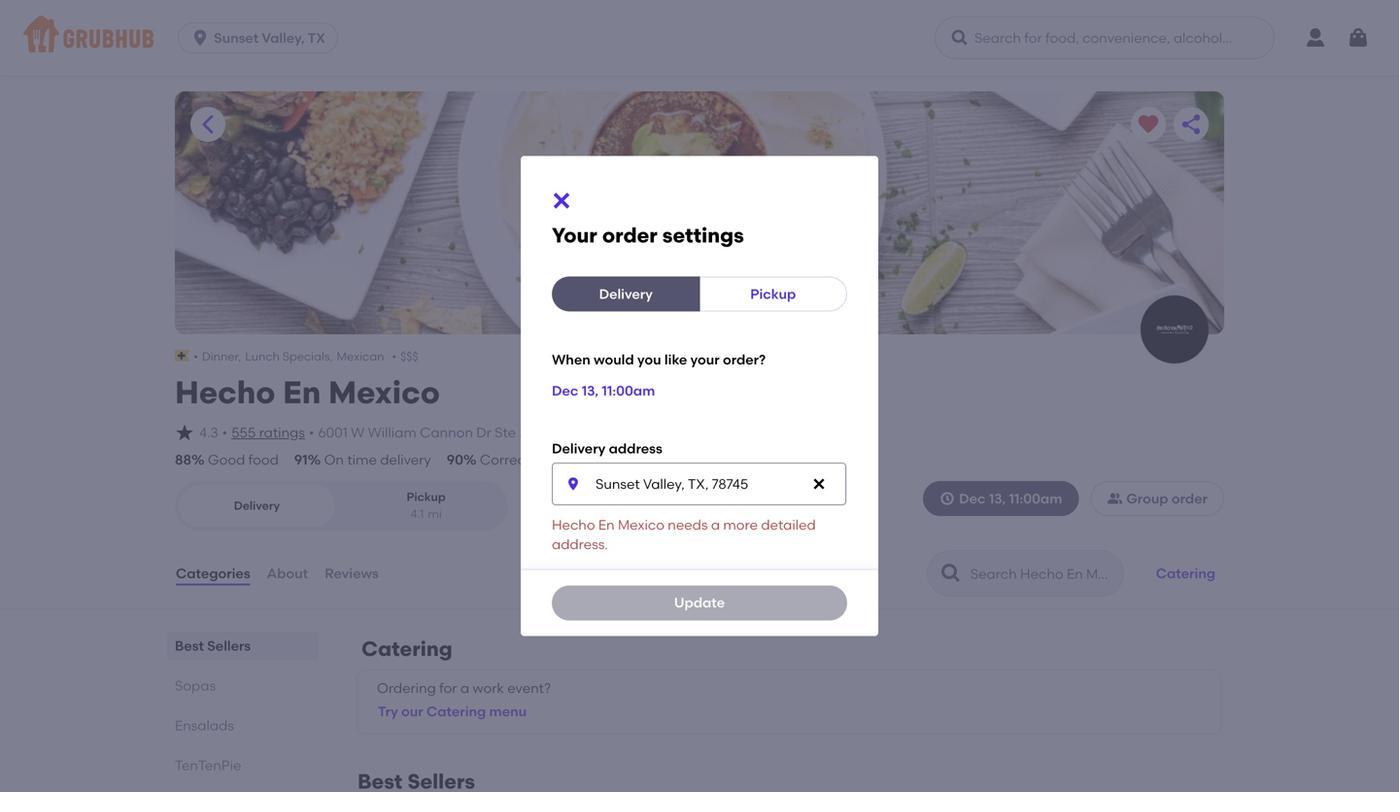 Task type: describe. For each thing, give the bounding box(es) containing it.
needs
[[668, 516, 708, 533]]

share icon image
[[1180, 113, 1204, 136]]

would
[[594, 352, 634, 368]]

catering inside button
[[1157, 565, 1216, 582]]

try our catering menu button
[[369, 690, 536, 733]]

our
[[402, 703, 424, 720]]

cannon
[[420, 424, 473, 441]]

group order button
[[1091, 481, 1225, 516]]

ste
[[495, 424, 516, 441]]

sellers
[[207, 638, 251, 654]]

0 vertical spatial dec 13, 11:00am
[[552, 383, 655, 399]]

best
[[175, 638, 204, 654]]

reviews button
[[324, 539, 380, 609]]

good food
[[208, 452, 279, 468]]

pickup for pickup
[[751, 286, 796, 302]]

mexican
[[337, 349, 384, 364]]

best sellers
[[175, 638, 251, 654]]

w
[[351, 424, 365, 441]]

mi
[[428, 507, 442, 521]]

• right 4.3
[[222, 424, 228, 441]]

categories
[[176, 565, 250, 582]]

your
[[691, 352, 720, 368]]

search icon image
[[940, 562, 963, 585]]

mexico for hecho en mexico
[[329, 374, 440, 411]]

4.3
[[199, 424, 218, 441]]

301
[[520, 424, 541, 441]]

good
[[208, 452, 245, 468]]

main navigation navigation
[[0, 0, 1400, 76]]

update button
[[552, 586, 848, 621]]

$$$
[[401, 349, 419, 364]]

catering inside the ordering for a work event? try our catering menu
[[427, 703, 486, 720]]

your
[[552, 223, 598, 248]]

sunset valley, tx
[[214, 30, 325, 46]]

2 vertical spatial delivery
[[234, 499, 280, 513]]

reviews
[[325, 565, 379, 582]]

a inside hecho en mexico needs a more detailed address.
[[711, 516, 720, 533]]

address.
[[552, 536, 608, 553]]

more
[[724, 516, 758, 533]]

about
[[267, 565, 308, 582]]

pickup button
[[699, 277, 848, 312]]

subscription pass image
[[175, 350, 190, 362]]

ensalads
[[175, 717, 234, 734]]

sunset valley, tx button
[[178, 22, 346, 53]]

delivery for delivery button
[[599, 286, 653, 302]]

settings
[[663, 223, 744, 248]]

delivery
[[380, 452, 431, 468]]

ratings
[[259, 424, 305, 441]]

Search Address search field
[[552, 463, 847, 505]]

pickup for pickup 4.1 mi
[[407, 490, 446, 504]]

88
[[175, 452, 192, 468]]

order for group
[[1172, 490, 1208, 507]]

tentenpie
[[175, 757, 241, 774]]

order?
[[723, 352, 766, 368]]

a inside the ordering for a work event? try our catering menu
[[461, 680, 470, 697]]

delivery address
[[552, 441, 663, 457]]

4.3 • 555 ratings
[[199, 424, 305, 441]]

mexico for hecho en mexico needs a more detailed address.
[[618, 516, 665, 533]]

svg image down delivery address
[[566, 476, 581, 492]]

when
[[552, 352, 591, 368]]

people icon image
[[1108, 491, 1123, 507]]

4.1
[[411, 507, 424, 521]]

tx
[[308, 30, 325, 46]]

hecho en mexico needs a more detailed address.
[[552, 516, 816, 553]]

pickup 4.1 mi
[[407, 490, 446, 521]]

update
[[675, 595, 725, 611]]

sunset
[[214, 30, 259, 46]]

• left $$$
[[392, 349, 397, 364]]

1 horizontal spatial 13,
[[989, 490, 1006, 507]]



Task type: locate. For each thing, give the bounding box(es) containing it.
0 vertical spatial 11:00am
[[602, 383, 655, 399]]

0 horizontal spatial order
[[534, 452, 570, 468]]

1 vertical spatial hecho
[[552, 516, 595, 533]]

hecho for hecho en mexico needs a more detailed address.
[[552, 516, 595, 533]]

en for hecho en mexico
[[283, 374, 321, 411]]

1 horizontal spatial a
[[711, 516, 720, 533]]

svg image
[[550, 189, 574, 213], [175, 423, 194, 442], [566, 476, 581, 492], [812, 476, 827, 492]]

a right "for"
[[461, 680, 470, 697]]

1 horizontal spatial dec
[[960, 490, 986, 507]]

pickup up "mi"
[[407, 490, 446, 504]]

caret left icon image
[[196, 113, 220, 136]]

0 horizontal spatial mexico
[[329, 374, 440, 411]]

dec 13, 11:00am inside button
[[960, 490, 1063, 507]]

dec 13, 11:00am button up search hecho en mexico "search field"
[[924, 481, 1079, 516]]

order right group
[[1172, 490, 1208, 507]]

0 vertical spatial en
[[283, 374, 321, 411]]

work
[[473, 680, 504, 697]]

13,
[[582, 383, 599, 399], [989, 490, 1006, 507]]

svg image left 4.3
[[175, 423, 194, 442]]

1 vertical spatial a
[[461, 680, 470, 697]]

hecho en mexico
[[175, 374, 440, 411]]

delivery down your order settings
[[599, 286, 653, 302]]

hecho inside hecho en mexico needs a more detailed address.
[[552, 516, 595, 533]]

1 vertical spatial pickup
[[407, 490, 446, 504]]

group order
[[1127, 490, 1208, 507]]

dec 13, 11:00am down would
[[552, 383, 655, 399]]

dinner,
[[202, 349, 241, 364]]

order
[[603, 223, 658, 248], [534, 452, 570, 468], [1172, 490, 1208, 507]]

valley,
[[262, 30, 305, 46]]

dec 13, 11:00am up search hecho en mexico "search field"
[[960, 490, 1063, 507]]

• right subscription pass "image"
[[194, 349, 198, 364]]

en down • dinner, lunch specials, mexican • $$$
[[283, 374, 321, 411]]

correct order
[[480, 452, 570, 468]]

a left more
[[711, 516, 720, 533]]

90
[[447, 452, 464, 468]]

pickup inside option group
[[407, 490, 446, 504]]

dec 13, 11:00am
[[552, 383, 655, 399], [960, 490, 1063, 507]]

1 horizontal spatial pickup
[[751, 286, 796, 302]]

pickup
[[751, 286, 796, 302], [407, 490, 446, 504]]

en for hecho en mexico needs a more detailed address.
[[599, 516, 615, 533]]

catering
[[1157, 565, 1216, 582], [362, 637, 453, 662], [427, 703, 486, 720]]

0 vertical spatial mexico
[[329, 374, 440, 411]]

option group
[[175, 481, 508, 531]]

dr
[[477, 424, 492, 441]]

a
[[711, 516, 720, 533], [461, 680, 470, 697]]

•
[[194, 349, 198, 364], [392, 349, 397, 364], [222, 424, 228, 441], [309, 424, 314, 441]]

order right your
[[603, 223, 658, 248]]

food
[[249, 452, 279, 468]]

0 horizontal spatial 11:00am
[[602, 383, 655, 399]]

catering up ordering
[[362, 637, 453, 662]]

try
[[378, 703, 398, 720]]

dec 13, 11:00am button down would
[[552, 373, 655, 408]]

hecho down dinner,
[[175, 374, 276, 411]]

6001
[[318, 424, 348, 441]]

catering down "for"
[[427, 703, 486, 720]]

en
[[283, 374, 321, 411], [599, 516, 615, 533]]

11:00am down would
[[602, 383, 655, 399]]

specials,
[[283, 349, 333, 364]]

2 vertical spatial catering
[[427, 703, 486, 720]]

1 vertical spatial 11:00am
[[1010, 490, 1063, 507]]

0 vertical spatial order
[[603, 223, 658, 248]]

• 6001 w william cannon dr ste 301
[[309, 424, 541, 441]]

dec 13, 11:00am button
[[552, 373, 655, 408], [924, 481, 1079, 516]]

2 vertical spatial order
[[1172, 490, 1208, 507]]

91
[[294, 452, 308, 468]]

en inside hecho en mexico needs a more detailed address.
[[599, 516, 615, 533]]

0 vertical spatial delivery
[[599, 286, 653, 302]]

1 vertical spatial 13,
[[989, 490, 1006, 507]]

0 vertical spatial pickup
[[751, 286, 796, 302]]

dec
[[552, 383, 579, 399], [960, 490, 986, 507]]

order down 301
[[534, 452, 570, 468]]

1 horizontal spatial hecho
[[552, 516, 595, 533]]

saved restaurant image
[[1137, 113, 1161, 136]]

1 vertical spatial catering
[[362, 637, 453, 662]]

0 vertical spatial hecho
[[175, 374, 276, 411]]

1 vertical spatial dec
[[960, 490, 986, 507]]

555
[[232, 424, 256, 441]]

you
[[638, 352, 662, 368]]

order inside 'button'
[[1172, 490, 1208, 507]]

ordering
[[377, 680, 436, 697]]

lunch
[[245, 349, 280, 364]]

mexico
[[329, 374, 440, 411], [618, 516, 665, 533]]

detailed
[[762, 516, 816, 533]]

0 vertical spatial dec 13, 11:00am button
[[552, 373, 655, 408]]

0 vertical spatial catering
[[1157, 565, 1216, 582]]

1 vertical spatial delivery
[[552, 441, 606, 457]]

1 horizontal spatial order
[[603, 223, 658, 248]]

1 vertical spatial dec 13, 11:00am
[[960, 490, 1063, 507]]

mexico up william
[[329, 374, 440, 411]]

svg image inside sunset valley, tx button
[[191, 28, 210, 48]]

categories button
[[175, 539, 251, 609]]

svg image up your
[[550, 189, 574, 213]]

hecho for hecho en mexico
[[175, 374, 276, 411]]

for
[[439, 680, 457, 697]]

when would you like your order?
[[552, 352, 766, 368]]

mexico left needs
[[618, 516, 665, 533]]

mexico inside hecho en mexico needs a more detailed address.
[[618, 516, 665, 533]]

0 horizontal spatial 13,
[[582, 383, 599, 399]]

svg image
[[1347, 26, 1371, 50], [191, 28, 210, 48], [951, 28, 970, 48], [940, 491, 956, 507]]

1 vertical spatial dec 13, 11:00am button
[[924, 481, 1079, 516]]

group
[[1127, 490, 1169, 507]]

0 vertical spatial 13,
[[582, 383, 599, 399]]

sopas
[[175, 678, 216, 694]]

your order settings
[[552, 223, 744, 248]]

1 horizontal spatial 11:00am
[[1010, 490, 1063, 507]]

address
[[609, 441, 663, 457]]

on time delivery
[[324, 452, 431, 468]]

pickup up order?
[[751, 286, 796, 302]]

hecho up the address.
[[552, 516, 595, 533]]

2 horizontal spatial order
[[1172, 490, 1208, 507]]

hecho
[[175, 374, 276, 411], [552, 516, 595, 533]]

ordering for a work event? try our catering menu
[[377, 680, 551, 720]]

1 horizontal spatial mexico
[[618, 516, 665, 533]]

en up the address.
[[599, 516, 615, 533]]

catering down group order
[[1157, 565, 1216, 582]]

event?
[[508, 680, 551, 697]]

1 horizontal spatial dec 13, 11:00am
[[960, 490, 1063, 507]]

0 vertical spatial dec
[[552, 383, 579, 399]]

menu
[[490, 703, 527, 720]]

on
[[324, 452, 344, 468]]

0 horizontal spatial hecho
[[175, 374, 276, 411]]

13, down when
[[582, 383, 599, 399]]

0 horizontal spatial dec 13, 11:00am
[[552, 383, 655, 399]]

• dinner, lunch specials, mexican • $$$
[[194, 349, 419, 364]]

delivery inside button
[[599, 286, 653, 302]]

william
[[368, 424, 417, 441]]

delivery down food
[[234, 499, 280, 513]]

delivery
[[599, 286, 653, 302], [552, 441, 606, 457], [234, 499, 280, 513]]

option group containing pickup
[[175, 481, 508, 531]]

pickup inside button
[[751, 286, 796, 302]]

order for correct
[[534, 452, 570, 468]]

1 vertical spatial en
[[599, 516, 615, 533]]

svg image inside dec 13, 11:00am button
[[940, 491, 956, 507]]

about button
[[266, 539, 309, 609]]

0 horizontal spatial a
[[461, 680, 470, 697]]

1 horizontal spatial en
[[599, 516, 615, 533]]

correct
[[480, 452, 531, 468]]

dec up the search icon
[[960, 490, 986, 507]]

• left 6001
[[309, 424, 314, 441]]

0 horizontal spatial en
[[283, 374, 321, 411]]

11:00am up search hecho en mexico "search field"
[[1010, 490, 1063, 507]]

1 horizontal spatial dec 13, 11:00am button
[[924, 481, 1079, 516]]

1 vertical spatial mexico
[[618, 516, 665, 533]]

order for your
[[603, 223, 658, 248]]

dec down when
[[552, 383, 579, 399]]

0 horizontal spatial dec
[[552, 383, 579, 399]]

delivery right 301
[[552, 441, 606, 457]]

11:00am
[[602, 383, 655, 399], [1010, 490, 1063, 507]]

delivery button
[[552, 277, 700, 312]]

13, up search hecho en mexico "search field"
[[989, 490, 1006, 507]]

svg image up 'detailed' on the bottom of page
[[812, 476, 827, 492]]

0 horizontal spatial dec 13, 11:00am button
[[552, 373, 655, 408]]

saved restaurant button
[[1132, 107, 1167, 142]]

0 vertical spatial a
[[711, 516, 720, 533]]

Search Hecho En Mexico search field
[[969, 565, 1118, 583]]

catering button
[[1148, 552, 1225, 595]]

0 horizontal spatial pickup
[[407, 490, 446, 504]]

delivery for delivery address
[[552, 441, 606, 457]]

1 vertical spatial order
[[534, 452, 570, 468]]

like
[[665, 352, 688, 368]]

time
[[347, 452, 377, 468]]



Task type: vqa. For each thing, say whether or not it's contained in the screenshot.
En to the left
yes



